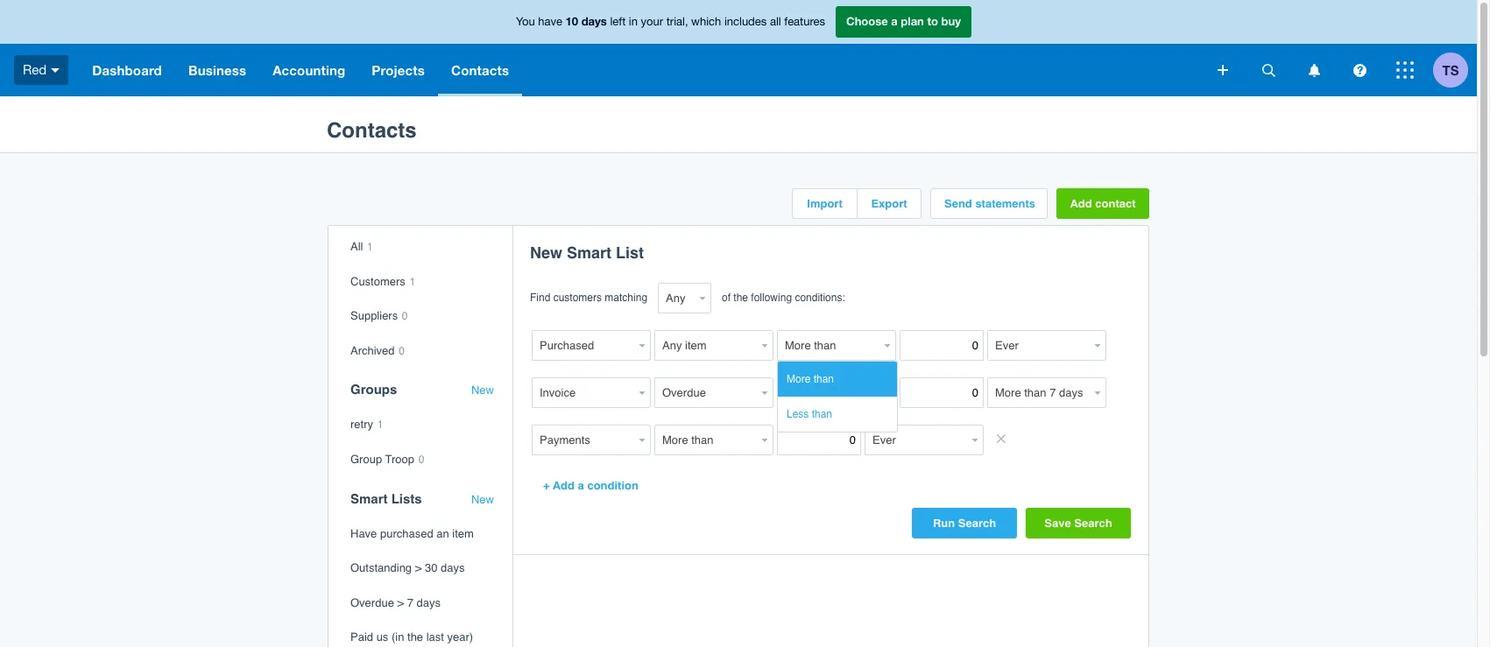 Task type: describe. For each thing, give the bounding box(es) containing it.
troop
[[385, 453, 414, 466]]

overdue > 7 days
[[350, 597, 441, 610]]

item
[[452, 527, 474, 540]]

lists
[[391, 491, 422, 506]]

business button
[[175, 44, 259, 96]]

new for new link related to smart lists
[[471, 493, 494, 506]]

run search
[[933, 517, 996, 530]]

1 vertical spatial contacts
[[327, 118, 417, 143]]

new for new smart list
[[530, 244, 563, 262]]

more than
[[787, 373, 834, 386]]

ts
[[1443, 62, 1459, 78]]

have
[[350, 527, 377, 540]]

send statements
[[945, 197, 1036, 210]]

run search button
[[912, 508, 1017, 539]]

0 for suppliers
[[402, 310, 408, 323]]

svg image inside red "popup button"
[[51, 68, 60, 73]]

run
[[933, 517, 955, 530]]

groups
[[350, 382, 397, 397]]

days for 7
[[417, 597, 441, 610]]

suppliers 0
[[350, 309, 408, 323]]

2 horizontal spatial svg image
[[1397, 61, 1414, 79]]

statements
[[976, 197, 1036, 210]]

a inside banner
[[891, 14, 898, 28]]

new link for smart lists
[[471, 493, 494, 507]]

1 horizontal spatial svg image
[[1218, 65, 1228, 75]]

0 horizontal spatial smart
[[350, 491, 388, 506]]

2 horizontal spatial svg image
[[1353, 64, 1367, 77]]

less
[[787, 409, 809, 421]]

save search
[[1045, 517, 1113, 530]]

days for 10
[[582, 14, 607, 28]]

1 horizontal spatial the
[[734, 292, 748, 304]]

1 horizontal spatial svg image
[[1309, 64, 1320, 77]]

> for outstanding
[[415, 562, 422, 575]]

1 horizontal spatial smart
[[567, 244, 612, 262]]

buy
[[942, 14, 961, 28]]

find customers matching
[[530, 292, 648, 304]]

archived
[[350, 344, 395, 357]]

contact
[[1096, 197, 1136, 210]]

retry
[[350, 418, 373, 431]]

import button
[[793, 189, 857, 218]]

contacts button
[[438, 44, 522, 96]]

following
[[751, 292, 792, 304]]

dashboard
[[92, 62, 162, 78]]

group troop 0
[[350, 453, 424, 466]]

purchased
[[380, 527, 433, 540]]

condition
[[587, 479, 639, 492]]

banner containing ts
[[0, 0, 1477, 96]]

0 inside group troop 0
[[419, 454, 424, 466]]

1 inside all 1
[[367, 241, 373, 253]]

business
[[188, 62, 246, 78]]

add contact button
[[1057, 188, 1150, 219]]

all
[[350, 240, 363, 253]]

ts button
[[1434, 44, 1477, 96]]

7
[[407, 597, 414, 610]]

your
[[641, 15, 663, 28]]

send statements button
[[931, 189, 1047, 218]]

includes
[[725, 15, 767, 28]]

than for less than
[[812, 409, 832, 421]]

less than
[[787, 409, 832, 421]]

paid us (in the last year)
[[350, 631, 473, 644]]

customers
[[553, 292, 602, 304]]

new smart list
[[530, 244, 644, 262]]

save
[[1045, 517, 1071, 530]]

suppliers
[[350, 309, 398, 323]]

> for overdue
[[397, 597, 404, 610]]

new link for groups
[[471, 384, 494, 398]]

1 for groups
[[377, 419, 383, 431]]

features
[[784, 15, 825, 28]]

have purchased an item
[[350, 527, 474, 540]]

archived 0
[[350, 344, 405, 357]]

which
[[691, 15, 721, 28]]

projects
[[372, 62, 425, 78]]

you have 10 days left in your trial, which includes all features
[[516, 14, 825, 28]]

red
[[23, 62, 47, 77]]

red button
[[0, 44, 79, 96]]



Task type: locate. For each thing, give the bounding box(es) containing it.
retry 1
[[350, 418, 383, 431]]

matching
[[605, 292, 648, 304]]

save search button
[[1026, 508, 1131, 539]]

contacts right projects
[[451, 62, 509, 78]]

search
[[958, 517, 996, 530], [1075, 517, 1113, 530]]

0 horizontal spatial 1
[[367, 241, 373, 253]]

in
[[629, 15, 638, 28]]

2 vertical spatial 0
[[419, 454, 424, 466]]

group
[[350, 453, 382, 466]]

add left contact at the right of the page
[[1070, 197, 1092, 210]]

import
[[807, 197, 843, 210]]

0 horizontal spatial add
[[553, 479, 575, 492]]

0 vertical spatial smart
[[567, 244, 612, 262]]

an
[[437, 527, 449, 540]]

smart left list
[[567, 244, 612, 262]]

days right 7
[[417, 597, 441, 610]]

days right 30
[[441, 562, 465, 575]]

left
[[610, 15, 626, 28]]

trial,
[[667, 15, 688, 28]]

smart lists
[[350, 491, 422, 506]]

2 vertical spatial days
[[417, 597, 441, 610]]

of the following conditions:
[[722, 292, 845, 304]]

of
[[722, 292, 731, 304]]

1 vertical spatial than
[[812, 409, 832, 421]]

1 vertical spatial 0
[[399, 345, 405, 357]]

All text field
[[658, 283, 696, 314]]

0 horizontal spatial a
[[578, 479, 584, 492]]

choose
[[846, 14, 888, 28]]

0 right troop
[[419, 454, 424, 466]]

list
[[616, 244, 644, 262]]

contacts down projects popup button
[[327, 118, 417, 143]]

new link
[[471, 384, 494, 398], [471, 493, 494, 507]]

export button
[[858, 189, 921, 218]]

1 vertical spatial a
[[578, 479, 584, 492]]

than
[[814, 373, 834, 386], [812, 409, 832, 421]]

search inside run search 'button'
[[958, 517, 996, 530]]

a left condition
[[578, 479, 584, 492]]

a
[[891, 14, 898, 28], [578, 479, 584, 492]]

1 horizontal spatial a
[[891, 14, 898, 28]]

10
[[566, 14, 578, 28]]

0 right the archived at the left of the page
[[399, 345, 405, 357]]

export
[[871, 197, 907, 210]]

0 vertical spatial contacts
[[451, 62, 509, 78]]

customers 1
[[350, 275, 415, 288]]

all 1
[[350, 240, 373, 253]]

more
[[787, 373, 811, 386]]

30
[[425, 562, 438, 575]]

search for run search
[[958, 517, 996, 530]]

None text field
[[532, 330, 635, 361], [655, 330, 758, 361], [900, 330, 984, 361], [777, 378, 881, 408], [900, 378, 984, 408], [988, 378, 1091, 408], [777, 425, 861, 456], [532, 330, 635, 361], [655, 330, 758, 361], [900, 330, 984, 361], [777, 378, 881, 408], [900, 378, 984, 408], [988, 378, 1091, 408], [777, 425, 861, 456]]

0 horizontal spatial >
[[397, 597, 404, 610]]

search for save search
[[1075, 517, 1113, 530]]

0 vertical spatial >
[[415, 562, 422, 575]]

choose a plan to buy
[[846, 14, 961, 28]]

a left plan
[[891, 14, 898, 28]]

than right more
[[814, 373, 834, 386]]

svg image
[[1397, 61, 1414, 79], [1262, 64, 1275, 77], [1309, 64, 1320, 77]]

dashboard link
[[79, 44, 175, 96]]

1 right all
[[367, 241, 373, 253]]

have
[[538, 15, 563, 28]]

you
[[516, 15, 535, 28]]

conditions:
[[795, 292, 845, 304]]

days for 30
[[441, 562, 465, 575]]

0 vertical spatial new link
[[471, 384, 494, 398]]

than right the "less"
[[812, 409, 832, 421]]

1 horizontal spatial add
[[1070, 197, 1092, 210]]

a inside button
[[578, 479, 584, 492]]

1 vertical spatial >
[[397, 597, 404, 610]]

0 horizontal spatial svg image
[[1262, 64, 1275, 77]]

0 horizontal spatial the
[[407, 631, 423, 644]]

projects button
[[359, 44, 438, 96]]

2 search from the left
[[1075, 517, 1113, 530]]

us
[[376, 631, 389, 644]]

year)
[[447, 631, 473, 644]]

customers
[[350, 275, 406, 288]]

0 vertical spatial than
[[814, 373, 834, 386]]

accounting button
[[259, 44, 359, 96]]

send
[[945, 197, 972, 210]]

> left 30
[[415, 562, 422, 575]]

None text field
[[777, 330, 881, 361], [988, 330, 1091, 361], [532, 378, 635, 408], [532, 425, 635, 456], [655, 425, 758, 456], [865, 425, 968, 456], [777, 330, 881, 361], [988, 330, 1091, 361], [532, 378, 635, 408], [532, 425, 635, 456], [655, 425, 758, 456], [865, 425, 968, 456]]

1 right retry
[[377, 419, 383, 431]]

plan
[[901, 14, 924, 28]]

0 right suppliers
[[402, 310, 408, 323]]

smart up the have
[[350, 491, 388, 506]]

1 vertical spatial 1
[[410, 276, 415, 288]]

0 vertical spatial new
[[530, 244, 563, 262]]

overdue
[[350, 597, 394, 610]]

0 vertical spatial add
[[1070, 197, 1092, 210]]

0 horizontal spatial svg image
[[51, 68, 60, 73]]

0 horizontal spatial contacts
[[327, 118, 417, 143]]

add contact
[[1070, 197, 1136, 210]]

the right of
[[734, 292, 748, 304]]

new for new link associated with groups
[[471, 384, 494, 397]]

1 vertical spatial days
[[441, 562, 465, 575]]

> left 7
[[397, 597, 404, 610]]

+ add a condition button
[[530, 471, 652, 501]]

1 vertical spatial the
[[407, 631, 423, 644]]

0 for archived
[[399, 345, 405, 357]]

0 vertical spatial days
[[582, 14, 607, 28]]

the right (in
[[407, 631, 423, 644]]

1 new link from the top
[[471, 384, 494, 398]]

search right save
[[1075, 517, 1113, 530]]

1 horizontal spatial 1
[[377, 419, 383, 431]]

svg image
[[1353, 64, 1367, 77], [1218, 65, 1228, 75], [51, 68, 60, 73]]

new
[[530, 244, 563, 262], [471, 384, 494, 397], [471, 493, 494, 506]]

0 horizontal spatial search
[[958, 517, 996, 530]]

days
[[582, 14, 607, 28], [441, 562, 465, 575], [417, 597, 441, 610]]

1 for all
[[410, 276, 415, 288]]

+ add a condition
[[543, 479, 639, 492]]

1 vertical spatial smart
[[350, 491, 388, 506]]

>
[[415, 562, 422, 575], [397, 597, 404, 610]]

1 inside retry 1
[[377, 419, 383, 431]]

outstanding
[[350, 562, 412, 575]]

1
[[367, 241, 373, 253], [410, 276, 415, 288], [377, 419, 383, 431]]

1 inside customers 1
[[410, 276, 415, 288]]

0 vertical spatial 0
[[402, 310, 408, 323]]

all
[[770, 15, 781, 28]]

0 vertical spatial the
[[734, 292, 748, 304]]

search right run
[[958, 517, 996, 530]]

+
[[543, 479, 550, 492]]

banner
[[0, 0, 1477, 96]]

2 new link from the top
[[471, 493, 494, 507]]

search inside the save search button
[[1075, 517, 1113, 530]]

paid
[[350, 631, 373, 644]]

last
[[426, 631, 444, 644]]

1 vertical spatial add
[[553, 479, 575, 492]]

days right 10
[[582, 14, 607, 28]]

Outstanding text field
[[655, 378, 758, 408]]

accounting
[[273, 62, 346, 78]]

add right +
[[553, 479, 575, 492]]

1 horizontal spatial contacts
[[451, 62, 509, 78]]

0 vertical spatial 1
[[367, 241, 373, 253]]

0 inside suppliers 0
[[402, 310, 408, 323]]

contacts inside popup button
[[451, 62, 509, 78]]

1 right the customers
[[410, 276, 415, 288]]

2 vertical spatial new
[[471, 493, 494, 506]]

outstanding > 30 days
[[350, 562, 465, 575]]

1 horizontal spatial search
[[1075, 517, 1113, 530]]

2 horizontal spatial 1
[[410, 276, 415, 288]]

2 vertical spatial 1
[[377, 419, 383, 431]]

(in
[[392, 631, 404, 644]]

the
[[734, 292, 748, 304], [407, 631, 423, 644]]

1 horizontal spatial >
[[415, 562, 422, 575]]

0 vertical spatial a
[[891, 14, 898, 28]]

to
[[927, 14, 938, 28]]

0 inside archived 0
[[399, 345, 405, 357]]

find
[[530, 292, 551, 304]]

1 vertical spatial new link
[[471, 493, 494, 507]]

1 search from the left
[[958, 517, 996, 530]]

1 vertical spatial new
[[471, 384, 494, 397]]

than for more than
[[814, 373, 834, 386]]



Task type: vqa. For each thing, say whether or not it's contained in the screenshot.
the rightmost date
no



